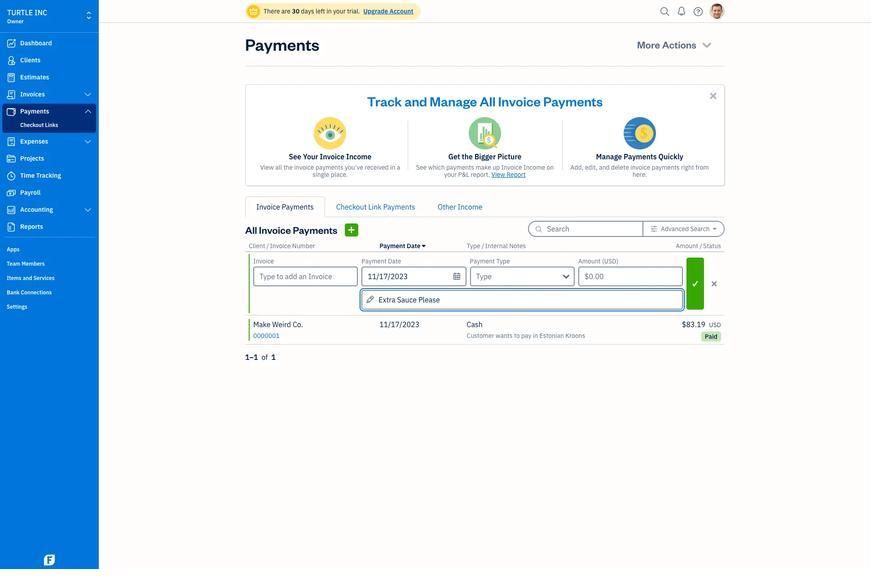Task type: vqa. For each thing, say whether or not it's contained in the screenshot.
left 'Rate'
no



Task type: describe. For each thing, give the bounding box(es) containing it.
view inside see your invoice income view all the invoice payments you've received in a single place.
[[260, 164, 274, 172]]

owner
[[7, 18, 24, 25]]

more actions button
[[630, 34, 722, 55]]

payroll
[[20, 189, 41, 197]]

1
[[272, 353, 276, 362]]

payroll link
[[2, 185, 96, 201]]

client image
[[6, 56, 17, 65]]

search
[[691, 225, 710, 233]]

checkout links link
[[4, 120, 94, 131]]

items
[[7, 275, 22, 282]]

team members
[[7, 261, 45, 267]]

members
[[22, 261, 45, 267]]

payments for income
[[316, 164, 344, 172]]

expenses
[[20, 138, 48, 146]]

estimates
[[20, 73, 49, 81]]

bank connections link
[[2, 286, 96, 299]]

items and services
[[7, 275, 55, 282]]

amount button
[[676, 242, 699, 250]]

Amount (USD) text field
[[579, 267, 684, 287]]

chevron large down image for expenses
[[84, 138, 92, 146]]

bigger
[[475, 152, 496, 161]]

invoices link
[[2, 87, 96, 103]]

apps
[[7, 246, 20, 253]]

which
[[428, 164, 445, 172]]

settings link
[[2, 300, 96, 314]]

caretdown image
[[422, 243, 426, 250]]

kroons
[[566, 332, 586, 340]]

expenses link
[[2, 134, 96, 150]]

links
[[45, 122, 58, 129]]

time tracking
[[20, 172, 61, 180]]

see your invoice income view all the invoice payments you've received in a single place.
[[260, 152, 401, 179]]

pay
[[522, 332, 532, 340]]

project image
[[6, 155, 17, 164]]

income inside see your invoice income view all the invoice payments you've received in a single place.
[[346, 152, 372, 161]]

payments for add,
[[652, 164, 680, 172]]

crown image
[[249, 7, 258, 16]]

and for manage
[[405, 93, 428, 110]]

status
[[704, 242, 722, 250]]

amount / status
[[676, 242, 722, 250]]

track
[[367, 93, 402, 110]]

wants
[[496, 332, 513, 340]]

settings
[[7, 304, 27, 311]]

make
[[253, 320, 271, 329]]

1 vertical spatial type
[[497, 258, 510, 266]]

of
[[262, 353, 268, 362]]

see your invoice income image
[[314, 117, 347, 150]]

right
[[682, 164, 695, 172]]

main element
[[0, 0, 121, 570]]

there
[[264, 7, 280, 15]]

1 vertical spatial payment date
[[362, 258, 402, 266]]

search image
[[658, 5, 673, 18]]

Search text field
[[548, 222, 629, 236]]

advanced search
[[662, 225, 710, 233]]

accounting link
[[2, 202, 96, 218]]

get
[[449, 152, 461, 161]]

income inside "link"
[[458, 203, 483, 212]]

client
[[249, 242, 265, 250]]

chevrondown image
[[701, 38, 714, 51]]

type button
[[470, 267, 575, 287]]

quickly
[[659, 152, 684, 161]]

in for there
[[327, 7, 332, 15]]

manage payments quickly image
[[624, 117, 656, 150]]

your
[[303, 152, 318, 161]]

1 horizontal spatial all
[[480, 93, 496, 110]]

1–1
[[245, 353, 258, 362]]

checkout link payments
[[337, 203, 416, 212]]

upgrade account link
[[362, 7, 414, 15]]

Invoice text field
[[254, 268, 357, 286]]

invoice payments link
[[245, 197, 325, 218]]

invoice for your
[[295, 164, 314, 172]]

0000001
[[253, 332, 280, 340]]

0000001 link
[[253, 331, 280, 340]]

invoice for payments
[[631, 164, 651, 172]]

go to help image
[[692, 5, 706, 18]]

notifications image
[[675, 2, 689, 20]]

p&l
[[459, 171, 470, 179]]

delete
[[612, 164, 630, 172]]

Payment date in MM/DD/YYYY format text field
[[362, 267, 467, 287]]

up
[[493, 164, 500, 172]]

dashboard image
[[6, 39, 17, 48]]

clients
[[20, 56, 41, 64]]

payment date button
[[380, 242, 426, 250]]

payments link
[[2, 104, 96, 120]]

customer
[[467, 332, 495, 340]]

all invoice payments
[[245, 224, 338, 236]]

add,
[[571, 164, 584, 172]]

see for which
[[416, 164, 427, 172]]

other income
[[438, 203, 483, 212]]

payments inside 'see which payments make up invoice income on your p&l report.'
[[447, 164, 475, 172]]

number
[[292, 242, 315, 250]]

inc
[[35, 8, 47, 17]]

edit,
[[586, 164, 598, 172]]

invoices
[[20, 90, 45, 98]]

apps link
[[2, 243, 96, 256]]

(usd)
[[603, 258, 619, 266]]

get the bigger picture
[[449, 152, 522, 161]]

see which payments make up invoice income on your p&l report.
[[416, 164, 554, 179]]

from
[[696, 164, 710, 172]]

connections
[[21, 289, 52, 296]]

estonian
[[540, 332, 564, 340]]

invoice inside 'see which payments make up invoice income on your p&l report.'
[[502, 164, 523, 172]]

projects
[[20, 155, 44, 163]]

in for cash
[[533, 332, 539, 340]]

projects link
[[2, 151, 96, 167]]

$83.19 usd paid
[[683, 320, 722, 341]]

cash
[[467, 320, 483, 329]]

invoice inside see your invoice income view all the invoice payments you've received in a single place.
[[320, 152, 345, 161]]

report image
[[6, 223, 17, 232]]

type button
[[467, 242, 481, 250]]

invoice image
[[6, 90, 17, 99]]



Task type: locate. For each thing, give the bounding box(es) containing it.
type down internal
[[497, 258, 510, 266]]

payment date
[[380, 242, 421, 250], [362, 258, 402, 266]]

cash customer wants to pay in estonian kroons
[[467, 320, 586, 340]]

chevron large down image up checkout links link
[[84, 108, 92, 115]]

0 vertical spatial type
[[467, 242, 481, 250]]

see left 'your' on the left top
[[289, 152, 302, 161]]

and right items
[[23, 275, 32, 282]]

0 horizontal spatial the
[[284, 164, 293, 172]]

type for type
[[477, 272, 492, 281]]

2 / from the left
[[482, 242, 485, 250]]

chevron large down image for accounting
[[84, 207, 92, 214]]

more actions
[[638, 38, 697, 51]]

invoice down 'your' on the left top
[[295, 164, 314, 172]]

checkout up expenses
[[20, 122, 44, 129]]

other
[[438, 203, 456, 212]]

1 horizontal spatial income
[[458, 203, 483, 212]]

invoice payments
[[257, 203, 314, 212]]

income right other
[[458, 203, 483, 212]]

2 chevron large down image from the top
[[84, 207, 92, 214]]

payment type
[[470, 258, 510, 266]]

paid
[[705, 333, 718, 341]]

1 vertical spatial your
[[445, 171, 457, 179]]

invoice inside manage payments quickly add, edit, and delete invoice payments right from here.
[[631, 164, 651, 172]]

your inside 'see which payments make up invoice income on your p&l report.'
[[445, 171, 457, 179]]

type for type / internal notes
[[467, 242, 481, 250]]

1 horizontal spatial and
[[405, 93, 428, 110]]

client / invoice number
[[249, 242, 315, 250]]

0 vertical spatial date
[[407, 242, 421, 250]]

place.
[[331, 171, 348, 179]]

payment down payment date button
[[362, 258, 387, 266]]

0 vertical spatial chevron large down image
[[84, 91, 92, 98]]

type down payment type
[[477, 272, 492, 281]]

income up you've
[[346, 152, 372, 161]]

advanced search button
[[644, 222, 724, 236]]

manage inside manage payments quickly add, edit, and delete invoice payments right from here.
[[597, 152, 623, 161]]

0 vertical spatial amount
[[676, 242, 699, 250]]

timer image
[[6, 172, 17, 181]]

account
[[390, 7, 414, 15]]

0 vertical spatial see
[[289, 152, 302, 161]]

payment date left caretdown icon
[[380, 242, 421, 250]]

2 horizontal spatial in
[[533, 332, 539, 340]]

and inside main element
[[23, 275, 32, 282]]

chevron large down image for payments
[[84, 108, 92, 115]]

and
[[405, 93, 428, 110], [600, 164, 610, 172], [23, 275, 32, 282]]

/ for invoice
[[267, 242, 269, 250]]

1 horizontal spatial manage
[[597, 152, 623, 161]]

items and services link
[[2, 271, 96, 285]]

upgrade
[[364, 7, 388, 15]]

services
[[33, 275, 55, 282]]

0 horizontal spatial your
[[333, 7, 346, 15]]

payment date down payment date button
[[362, 258, 402, 266]]

days
[[301, 7, 314, 15]]

all up get the bigger picture
[[480, 93, 496, 110]]

chevron large down image up "reports" link at the top left
[[84, 207, 92, 214]]

view report
[[492, 171, 526, 179]]

all up 'client'
[[245, 224, 257, 236]]

2 chevron large down image from the top
[[84, 138, 92, 146]]

trial.
[[347, 7, 360, 15]]

more
[[638, 38, 661, 51]]

all
[[276, 164, 282, 172]]

1 invoice from the left
[[295, 164, 314, 172]]

payments down quickly
[[652, 164, 680, 172]]

the right get
[[462, 152, 473, 161]]

0 vertical spatial the
[[462, 152, 473, 161]]

time tracking link
[[2, 168, 96, 184]]

30
[[292, 7, 300, 15]]

settings image
[[651, 226, 658, 233]]

payments inside manage payments quickly add, edit, and delete invoice payments right from here.
[[652, 164, 680, 172]]

type / internal notes
[[467, 242, 526, 250]]

/
[[267, 242, 269, 250], [482, 242, 485, 250], [700, 242, 703, 250]]

and right the track
[[405, 93, 428, 110]]

1 horizontal spatial invoice
[[631, 164, 651, 172]]

advanced
[[662, 225, 689, 233]]

your left trial.
[[333, 7, 346, 15]]

are
[[282, 7, 291, 15]]

the
[[462, 152, 473, 161], [284, 164, 293, 172]]

income inside 'see which payments make up invoice income on your p&l report.'
[[524, 164, 546, 172]]

track and manage all invoice payments
[[367, 93, 603, 110]]

amount left (usd)
[[579, 258, 601, 266]]

0 vertical spatial chevron large down image
[[84, 108, 92, 115]]

checkout for checkout link payments
[[337, 203, 367, 212]]

close image
[[709, 91, 719, 101]]

1 horizontal spatial your
[[445, 171, 457, 179]]

1 vertical spatial and
[[600, 164, 610, 172]]

amount for amount / status
[[676, 242, 699, 250]]

chevron large down image
[[84, 91, 92, 98], [84, 138, 92, 146]]

2 invoice from the left
[[631, 164, 651, 172]]

/ for status
[[700, 242, 703, 250]]

0 horizontal spatial checkout
[[20, 122, 44, 129]]

the inside see your invoice income view all the invoice payments you've received in a single place.
[[284, 164, 293, 172]]

a
[[397, 164, 401, 172]]

see left which
[[416, 164, 427, 172]]

0 vertical spatial your
[[333, 7, 346, 15]]

Notes (Optional) text field
[[362, 290, 684, 310]]

/ for internal
[[482, 242, 485, 250]]

2 vertical spatial in
[[533, 332, 539, 340]]

payment down type button
[[470, 258, 495, 266]]

payments inside main element
[[20, 107, 49, 116]]

chevron large down image down checkout links link
[[84, 138, 92, 146]]

0 horizontal spatial /
[[267, 242, 269, 250]]

invoice inside see your invoice income view all the invoice payments you've received in a single place.
[[295, 164, 314, 172]]

date
[[407, 242, 421, 250], [388, 258, 402, 266]]

amount down advanced search
[[676, 242, 699, 250]]

1 horizontal spatial /
[[482, 242, 485, 250]]

link
[[369, 203, 382, 212]]

team
[[7, 261, 20, 267]]

chevron large down image inside accounting link
[[84, 207, 92, 214]]

save image
[[688, 278, 704, 290]]

in right left
[[327, 7, 332, 15]]

0 horizontal spatial manage
[[430, 93, 478, 110]]

the right all
[[284, 164, 293, 172]]

0 horizontal spatial and
[[23, 275, 32, 282]]

cancel image
[[707, 279, 723, 289]]

payments down get
[[447, 164, 475, 172]]

chevron large down image for invoices
[[84, 91, 92, 98]]

chevron large down image down the estimates link
[[84, 91, 92, 98]]

in inside see your invoice income view all the invoice payments you've received in a single place.
[[391, 164, 396, 172]]

3 payments from the left
[[652, 164, 680, 172]]

2 vertical spatial and
[[23, 275, 32, 282]]

1 vertical spatial checkout
[[337, 203, 367, 212]]

11/17/2023
[[380, 320, 420, 329]]

/ left status
[[700, 242, 703, 250]]

internal
[[486, 242, 508, 250]]

0 horizontal spatial view
[[260, 164, 274, 172]]

1 horizontal spatial payments
[[447, 164, 475, 172]]

0 horizontal spatial all
[[245, 224, 257, 236]]

team members link
[[2, 257, 96, 271]]

invoice
[[295, 164, 314, 172], [631, 164, 651, 172]]

1 vertical spatial in
[[391, 164, 396, 172]]

make
[[476, 164, 492, 172]]

checkout links
[[20, 122, 58, 129]]

date left caretdown icon
[[407, 242, 421, 250]]

/ right 'client'
[[267, 242, 269, 250]]

type up payment type
[[467, 242, 481, 250]]

0 horizontal spatial date
[[388, 258, 402, 266]]

3 / from the left
[[700, 242, 703, 250]]

money image
[[6, 189, 17, 198]]

2 horizontal spatial payments
[[652, 164, 680, 172]]

0 vertical spatial all
[[480, 93, 496, 110]]

checkout up 'add a new payment' image
[[337, 203, 367, 212]]

0 vertical spatial checkout
[[20, 122, 44, 129]]

1 vertical spatial chevron large down image
[[84, 207, 92, 214]]

1 chevron large down image from the top
[[84, 91, 92, 98]]

view left all
[[260, 164, 274, 172]]

payment left caretdown icon
[[380, 242, 406, 250]]

0 horizontal spatial payments
[[316, 164, 344, 172]]

all
[[480, 93, 496, 110], [245, 224, 257, 236]]

2 vertical spatial income
[[458, 203, 483, 212]]

usd
[[710, 321, 722, 329]]

co.
[[293, 320, 303, 329]]

1 vertical spatial chevron large down image
[[84, 138, 92, 146]]

there are 30 days left in your trial. upgrade account
[[264, 7, 414, 15]]

freshbooks image
[[42, 555, 57, 566]]

estimates link
[[2, 70, 96, 86]]

1 horizontal spatial the
[[462, 152, 473, 161]]

0 vertical spatial in
[[327, 7, 332, 15]]

1 vertical spatial the
[[284, 164, 293, 172]]

1 horizontal spatial checkout
[[337, 203, 367, 212]]

1 vertical spatial see
[[416, 164, 427, 172]]

0 horizontal spatial invoice
[[295, 164, 314, 172]]

payments inside see your invoice income view all the invoice payments you've received in a single place.
[[316, 164, 344, 172]]

invoice right delete
[[631, 164, 651, 172]]

1 / from the left
[[267, 242, 269, 250]]

bank
[[7, 289, 20, 296]]

get the bigger picture image
[[469, 117, 502, 150]]

2 payments from the left
[[447, 164, 475, 172]]

1 horizontal spatial see
[[416, 164, 427, 172]]

in left a
[[391, 164, 396, 172]]

1 horizontal spatial view
[[492, 171, 506, 179]]

reports
[[20, 223, 43, 231]]

payments down 'your' on the left top
[[316, 164, 344, 172]]

dashboard
[[20, 39, 52, 47]]

0 vertical spatial payment date
[[380, 242, 421, 250]]

clients link
[[2, 53, 96, 69]]

2 horizontal spatial and
[[600, 164, 610, 172]]

1–1 of 1
[[245, 353, 276, 362]]

and inside manage payments quickly add, edit, and delete invoice payments right from here.
[[600, 164, 610, 172]]

amount for amount (usd)
[[579, 258, 601, 266]]

bank connections
[[7, 289, 52, 296]]

in right the pay
[[533, 332, 539, 340]]

$83.19
[[683, 320, 706, 329]]

1 vertical spatial manage
[[597, 152, 623, 161]]

0 horizontal spatial income
[[346, 152, 372, 161]]

view right make
[[492, 171, 506, 179]]

0 vertical spatial income
[[346, 152, 372, 161]]

estimate image
[[6, 73, 17, 82]]

checkout inside main element
[[20, 122, 44, 129]]

0 horizontal spatial amount
[[579, 258, 601, 266]]

payment image
[[6, 107, 17, 116]]

see inside 'see which payments make up invoice income on your p&l report.'
[[416, 164, 427, 172]]

0 horizontal spatial see
[[289, 152, 302, 161]]

amount (usd)
[[579, 258, 619, 266]]

income left 'on'
[[524, 164, 546, 172]]

/ right type button
[[482, 242, 485, 250]]

your left p&l
[[445, 171, 457, 179]]

in inside cash customer wants to pay in estonian kroons
[[533, 332, 539, 340]]

dashboard link
[[2, 36, 96, 52]]

invoice
[[499, 93, 541, 110], [320, 152, 345, 161], [502, 164, 523, 172], [257, 203, 280, 212], [259, 224, 291, 236], [270, 242, 291, 250], [253, 258, 274, 266]]

2 vertical spatial type
[[477, 272, 492, 281]]

see inside see your invoice income view all the invoice payments you've received in a single place.
[[289, 152, 302, 161]]

reports link
[[2, 219, 96, 236]]

caretdown image
[[714, 226, 717, 233]]

see for your
[[289, 152, 302, 161]]

2 horizontal spatial /
[[700, 242, 703, 250]]

1 vertical spatial amount
[[579, 258, 601, 266]]

actions
[[663, 38, 697, 51]]

0 vertical spatial manage
[[430, 93, 478, 110]]

accounting
[[20, 206, 53, 214]]

turtle
[[7, 8, 33, 17]]

date down payment date button
[[388, 258, 402, 266]]

add a new payment image
[[348, 224, 356, 236]]

payments inside manage payments quickly add, edit, and delete invoice payments right from here.
[[624, 152, 657, 161]]

in
[[327, 7, 332, 15], [391, 164, 396, 172], [533, 332, 539, 340]]

make weird co. 0000001
[[253, 320, 303, 340]]

0 horizontal spatial in
[[327, 7, 332, 15]]

1 horizontal spatial in
[[391, 164, 396, 172]]

2 horizontal spatial income
[[524, 164, 546, 172]]

chevron large down image
[[84, 108, 92, 115], [84, 207, 92, 214]]

1 horizontal spatial date
[[407, 242, 421, 250]]

0 vertical spatial and
[[405, 93, 428, 110]]

expense image
[[6, 138, 17, 147]]

chart image
[[6, 206, 17, 215]]

you've
[[345, 164, 364, 172]]

and for services
[[23, 275, 32, 282]]

income
[[346, 152, 372, 161], [524, 164, 546, 172], [458, 203, 483, 212]]

1 vertical spatial date
[[388, 258, 402, 266]]

checkout link payments link
[[325, 197, 427, 218]]

1 horizontal spatial amount
[[676, 242, 699, 250]]

notes
[[510, 242, 526, 250]]

1 vertical spatial all
[[245, 224, 257, 236]]

payment
[[380, 242, 406, 250], [362, 258, 387, 266], [470, 258, 495, 266]]

1 chevron large down image from the top
[[84, 108, 92, 115]]

view
[[260, 164, 274, 172], [492, 171, 506, 179]]

and right edit,
[[600, 164, 610, 172]]

type inside dropdown button
[[477, 272, 492, 281]]

weird
[[272, 320, 291, 329]]

1 vertical spatial income
[[524, 164, 546, 172]]

received
[[365, 164, 389, 172]]

checkout
[[20, 122, 44, 129], [337, 203, 367, 212]]

1 payments from the left
[[316, 164, 344, 172]]

checkout for checkout links
[[20, 122, 44, 129]]

report
[[507, 171, 526, 179]]



